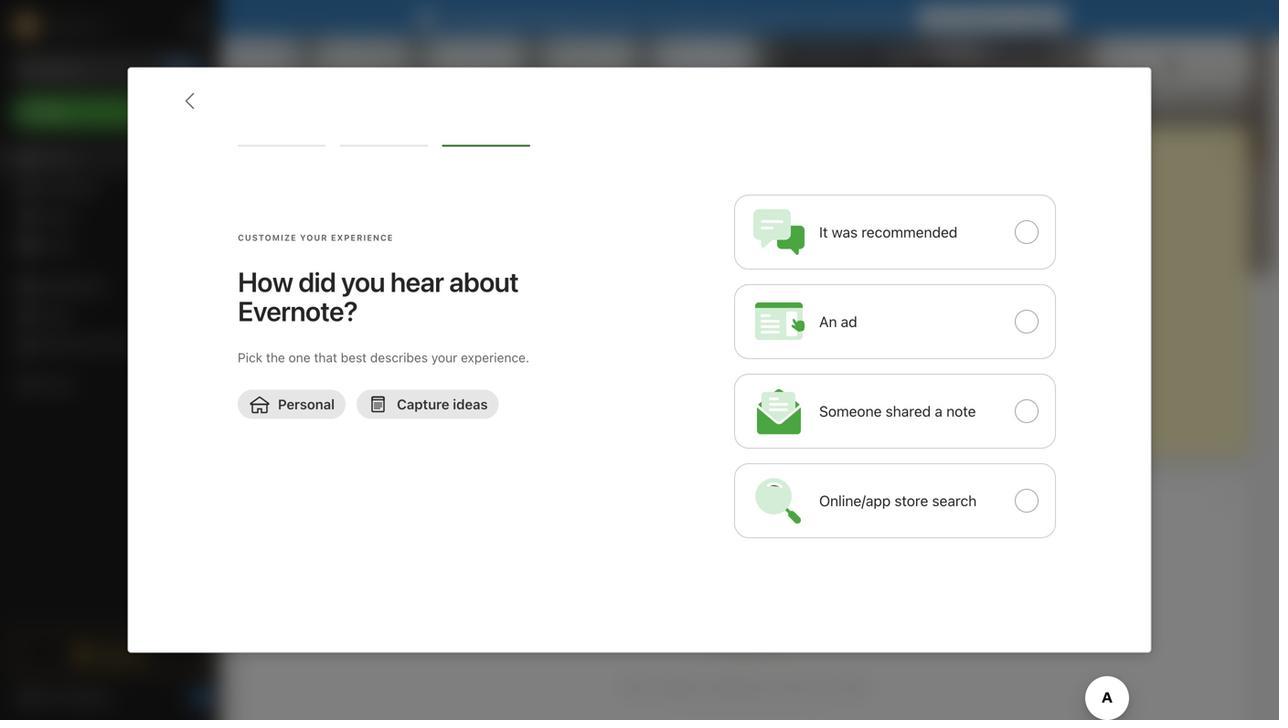 Task type: vqa. For each thing, say whether or not it's contained in the screenshot.
for to the left
yes



Task type: describe. For each thing, give the bounding box(es) containing it.
search
[[932, 492, 977, 510]]

with
[[85, 337, 110, 352]]

ad
[[841, 313, 857, 330]]

cancel
[[815, 11, 856, 26]]

noah!
[[376, 55, 424, 76]]

trash
[[40, 377, 73, 392]]

thursday,
[[949, 59, 1010, 72]]

tree containing home
[[0, 144, 219, 620]]

get for get it free for 7 days
[[929, 11, 951, 26]]

home
[[40, 150, 75, 165]]

pick the one that best describes your experience.
[[238, 350, 529, 365]]

evernote
[[471, 11, 525, 26]]

for for 7
[[994, 11, 1012, 26]]

create new note button
[[257, 207, 414, 442]]

save
[[620, 679, 652, 696]]

Start writing… text field
[[944, 173, 1248, 440]]

started
[[66, 691, 109, 706]]

how
[[238, 266, 293, 298]]

someone shared a note
[[819, 403, 976, 420]]

tasks
[[40, 238, 74, 253]]

online/app store search
[[819, 492, 977, 510]]

for for free:
[[584, 11, 601, 26]]

notes link
[[0, 202, 219, 231]]

it was recommended button
[[734, 195, 1056, 270]]

across
[[674, 11, 713, 26]]

about
[[449, 266, 518, 298]]

that
[[314, 350, 337, 365]]

1 vertical spatial your
[[431, 350, 457, 365]]

0
[[198, 693, 204, 704]]

how did you hear about evernote?
[[238, 266, 518, 327]]

tasks button
[[0, 231, 219, 261]]

free:
[[604, 11, 635, 26]]

get started
[[41, 691, 109, 706]]

14,
[[1076, 59, 1091, 72]]

settings image
[[187, 15, 208, 37]]

1 horizontal spatial your
[[733, 11, 759, 26]]

evernote?
[[238, 295, 358, 327]]

it
[[955, 11, 963, 26]]

customize
[[238, 233, 297, 243]]

shared with me link
[[0, 330, 219, 359]]

did
[[298, 266, 336, 298]]

notes inside button
[[256, 144, 299, 159]]

notebooks
[[41, 278, 105, 293]]

sync
[[642, 11, 671, 26]]

7
[[1015, 11, 1022, 26]]

new
[[329, 338, 356, 356]]

an
[[819, 313, 837, 330]]

a
[[935, 403, 942, 420]]

Search text field
[[24, 53, 196, 86]]

december
[[1013, 59, 1073, 72]]

an ad
[[819, 313, 857, 330]]

web.
[[839, 679, 871, 696]]

capture
[[397, 396, 449, 412]]

capture ideas
[[397, 396, 488, 412]]

thursday, december 14, 2023
[[949, 59, 1121, 72]]

create
[[284, 338, 326, 356]]

1 horizontal spatial personal
[[528, 11, 581, 26]]

get it free for 7 days
[[929, 11, 1055, 26]]

good afternoon, noah!
[[241, 55, 424, 76]]

0 horizontal spatial notes
[[40, 209, 75, 224]]

1 vertical spatial personal
[[278, 396, 335, 412]]

was
[[832, 223, 858, 241]]

save useful information from the web.
[[620, 679, 871, 696]]

store
[[895, 492, 928, 510]]

experience
[[331, 233, 393, 243]]

get for get started
[[41, 691, 62, 706]]



Task type: locate. For each thing, give the bounding box(es) containing it.
describes
[[370, 350, 428, 365]]

tags button
[[0, 301, 219, 330]]

create new note
[[284, 338, 387, 356]]

good
[[241, 55, 285, 76]]

free
[[966, 11, 991, 26]]

from
[[779, 679, 810, 696]]

1 vertical spatial tab
[[256, 523, 315, 541]]

all
[[717, 11, 730, 26]]

2 for from the left
[[994, 11, 1012, 26]]

someone
[[819, 403, 882, 420]]

tab list
[[256, 172, 297, 190]]

2 tab from the top
[[256, 523, 315, 541]]

1 horizontal spatial the
[[814, 679, 836, 696]]

customize
[[1182, 58, 1242, 72]]

1 vertical spatial the
[[814, 679, 836, 696]]

pick
[[238, 350, 263, 365]]

0 horizontal spatial for
[[584, 11, 601, 26]]

anytime.
[[859, 11, 909, 26]]

best
[[341, 350, 367, 365]]

me
[[114, 337, 132, 352]]

note right a
[[946, 403, 976, 420]]

upgrade
[[94, 647, 149, 662]]

0 vertical spatial notes
[[256, 144, 299, 159]]

useful
[[656, 679, 696, 696]]

your
[[733, 11, 759, 26], [431, 350, 457, 365]]

0 vertical spatial personal
[[528, 11, 581, 26]]

notes button
[[252, 141, 321, 163]]

0 vertical spatial get
[[929, 11, 951, 26]]

0 horizontal spatial your
[[431, 350, 457, 365]]

try evernote personal for free: sync across all your devices. cancel anytime.
[[448, 11, 909, 26]]

shared with me
[[40, 337, 132, 352]]

your right the describes
[[431, 350, 457, 365]]

note inside someone shared a note button
[[946, 403, 976, 420]]

1 horizontal spatial get
[[929, 11, 951, 26]]

your right all
[[733, 11, 759, 26]]

1 horizontal spatial note
[[946, 403, 976, 420]]

days
[[1026, 11, 1055, 26]]

hear
[[390, 266, 444, 298]]

upgrade button
[[11, 636, 208, 673]]

2023
[[1094, 59, 1121, 72]]

1 for from the left
[[584, 11, 601, 26]]

0 horizontal spatial note
[[359, 338, 387, 356]]

afternoon,
[[290, 55, 372, 76]]

0 vertical spatial note
[[359, 338, 387, 356]]

you
[[341, 266, 385, 298]]

None search field
[[24, 53, 196, 86]]

notes up customize
[[256, 144, 299, 159]]

note right new
[[359, 338, 387, 356]]

home link
[[0, 144, 219, 173]]

1 vertical spatial get
[[41, 691, 62, 706]]

0 vertical spatial the
[[266, 350, 285, 365]]

tags
[[41, 308, 69, 323]]

it was recommended
[[819, 223, 958, 241]]

your
[[300, 233, 328, 243]]

0 horizontal spatial the
[[266, 350, 285, 365]]

customize button
[[1150, 51, 1250, 80]]

shared
[[40, 337, 82, 352]]

customize your experience
[[238, 233, 393, 243]]

1 vertical spatial note
[[946, 403, 976, 420]]

new
[[40, 105, 67, 120]]

1 horizontal spatial for
[[994, 11, 1012, 26]]

devices.
[[763, 11, 812, 26]]

0 horizontal spatial personal
[[278, 396, 335, 412]]

get
[[929, 11, 951, 26], [41, 691, 62, 706]]

someone shared a note button
[[734, 374, 1056, 449]]

notes up tasks
[[40, 209, 75, 224]]

0 horizontal spatial get
[[41, 691, 62, 706]]

get left it
[[929, 11, 951, 26]]

personal down "one"
[[278, 396, 335, 412]]

new button
[[11, 96, 208, 129]]

expand notebooks image
[[5, 279, 19, 293]]

notebooks link
[[0, 272, 219, 301]]

an ad button
[[734, 284, 1056, 359]]

trash link
[[0, 370, 219, 400]]

0 vertical spatial tab
[[256, 172, 297, 190]]

the left "one"
[[266, 350, 285, 365]]

one
[[289, 350, 310, 365]]

shortcuts
[[41, 180, 99, 195]]

tab
[[256, 172, 297, 190], [256, 523, 315, 541]]

recommended
[[861, 223, 958, 241]]

personal
[[528, 11, 581, 26], [278, 396, 335, 412]]

1 horizontal spatial notes
[[256, 144, 299, 159]]

1 tab from the top
[[256, 172, 297, 190]]

it
[[819, 223, 828, 241]]

for left free:
[[584, 11, 601, 26]]

get left started
[[41, 691, 62, 706]]

1 vertical spatial notes
[[40, 209, 75, 224]]

information
[[700, 679, 776, 696]]

note inside create new note button
[[359, 338, 387, 356]]

personal right evernote
[[528, 11, 581, 26]]

try
[[448, 11, 468, 26]]

get inside get it free for 7 days button
[[929, 11, 951, 26]]

for
[[584, 11, 601, 26], [994, 11, 1012, 26]]

for left 7
[[994, 11, 1012, 26]]

0 vertical spatial your
[[733, 11, 759, 26]]

shared
[[886, 403, 931, 420]]

experience.
[[461, 350, 529, 365]]

for inside button
[[994, 11, 1012, 26]]

online/app store search button
[[734, 463, 1056, 538]]

ideas
[[453, 396, 488, 412]]

the right from on the right of the page
[[814, 679, 836, 696]]

shortcuts button
[[0, 173, 219, 202]]

note
[[359, 338, 387, 356], [946, 403, 976, 420]]

online/app
[[819, 492, 891, 510]]

tree
[[0, 144, 219, 620]]

get it free for 7 days button
[[919, 6, 1066, 30]]

the
[[266, 350, 285, 365], [814, 679, 836, 696]]



